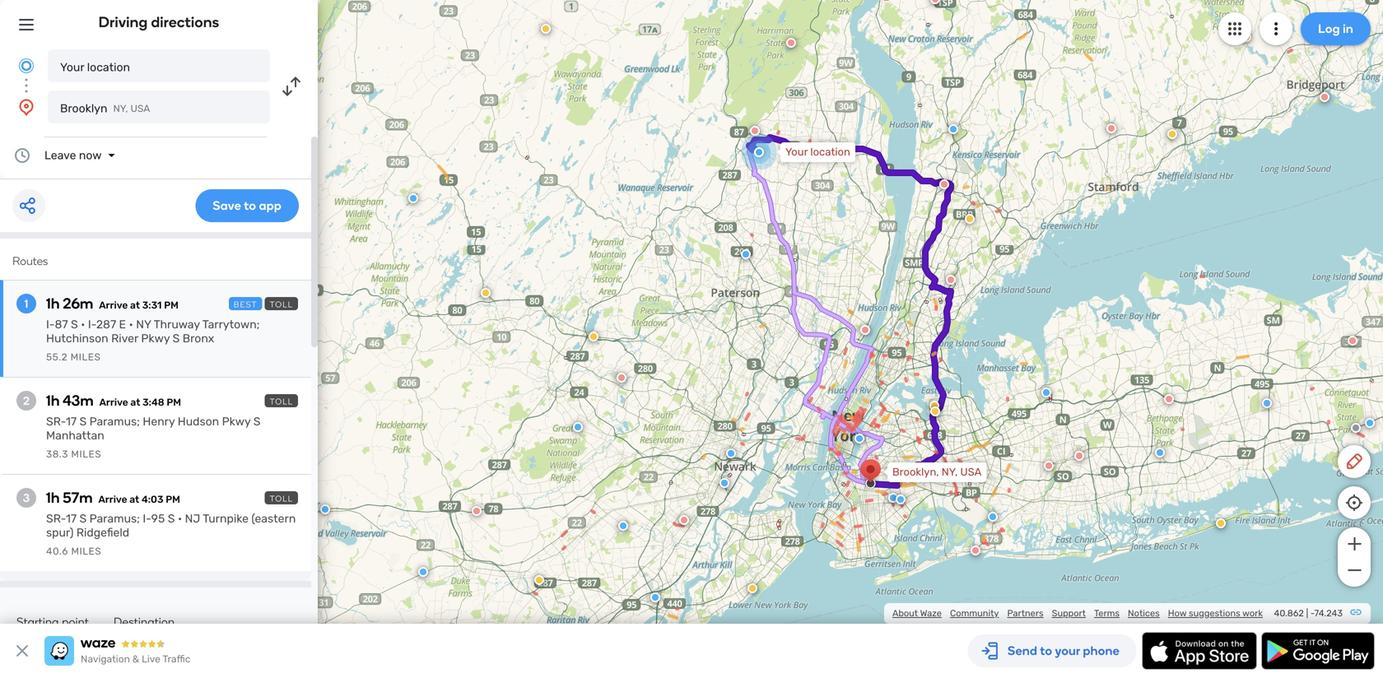 Task type: locate. For each thing, give the bounding box(es) containing it.
0 horizontal spatial location
[[87, 61, 130, 74]]

0 horizontal spatial hazard image
[[481, 288, 491, 298]]

0 vertical spatial paramus;
[[89, 415, 140, 429]]

1 vertical spatial pm
[[167, 397, 181, 409]]

0 horizontal spatial i-
[[46, 318, 55, 332]]

at left 3:48
[[130, 397, 140, 409]]

1 vertical spatial at
[[130, 397, 140, 409]]

ny,
[[113, 103, 128, 114], [942, 466, 958, 479]]

pm for 43m
[[167, 397, 181, 409]]

1 vertical spatial location
[[811, 146, 851, 159]]

road closed image
[[787, 38, 797, 48], [750, 126, 760, 136], [940, 180, 950, 189], [946, 275, 956, 285], [861, 325, 871, 335], [1348, 336, 1358, 346], [1075, 451, 1085, 461], [1044, 461, 1054, 471], [971, 546, 981, 556]]

pkwy down "ny"
[[141, 332, 170, 346]]

2 vertical spatial 1h
[[46, 489, 60, 507]]

arrive inside 1h 57m arrive at 4:03 pm
[[98, 494, 127, 506]]

1 vertical spatial 17
[[66, 512, 77, 526]]

paramus; inside the sr-17 s paramus; i-95 s • nj turnpike (eastern spur) ridgefield 40.6 miles
[[89, 512, 140, 526]]

2 vertical spatial hazard image
[[748, 584, 758, 594]]

0 vertical spatial at
[[130, 300, 140, 311]]

• up hutchinson
[[81, 318, 85, 332]]

pm
[[164, 300, 179, 311], [167, 397, 181, 409], [166, 494, 180, 506]]

pm inside 1h 43m arrive at 3:48 pm
[[167, 397, 181, 409]]

i-87 s • i-287 e • ny thruway tarrytown; hutchinson river pkwy s bronx 55.2 miles
[[46, 318, 260, 363]]

miles down ridgefield
[[71, 546, 102, 558]]

2
[[23, 394, 30, 408]]

how
[[1169, 608, 1187, 619]]

1 horizontal spatial hazard image
[[748, 584, 758, 594]]

starting
[[16, 615, 59, 629]]

0 horizontal spatial your location
[[60, 61, 130, 74]]

paramus; down 1h 43m arrive at 3:48 pm
[[89, 415, 140, 429]]

0 vertical spatial 17
[[66, 415, 77, 429]]

ridgefield
[[76, 526, 129, 540]]

at
[[130, 300, 140, 311], [130, 397, 140, 409], [130, 494, 139, 506]]

0 vertical spatial hazard image
[[481, 288, 491, 298]]

1 vertical spatial your
[[786, 146, 808, 159]]

now
[[79, 149, 102, 162]]

1 sr- from the top
[[46, 415, 66, 429]]

0 vertical spatial usa
[[131, 103, 150, 114]]

accident image
[[1352, 423, 1362, 433]]

pm inside 1h 57m arrive at 4:03 pm
[[166, 494, 180, 506]]

1 vertical spatial arrive
[[99, 397, 128, 409]]

pm right 3:48
[[167, 397, 181, 409]]

2 vertical spatial pm
[[166, 494, 180, 506]]

e
[[119, 318, 126, 332]]

at for 43m
[[130, 397, 140, 409]]

s up manhattan
[[79, 415, 87, 429]]

pm right 3:31
[[164, 300, 179, 311]]

0 vertical spatial pm
[[164, 300, 179, 311]]

partners link
[[1008, 608, 1044, 619]]

• left nj in the bottom of the page
[[178, 512, 182, 526]]

0 vertical spatial toll
[[270, 300, 293, 310]]

1 horizontal spatial location
[[811, 146, 851, 159]]

1 horizontal spatial •
[[129, 318, 133, 332]]

1h for 1h 26m
[[46, 295, 60, 313]]

police image
[[949, 124, 959, 134], [741, 250, 751, 259], [1042, 388, 1052, 398], [855, 434, 865, 444], [1156, 448, 1166, 458], [727, 449, 736, 459], [896, 495, 906, 505], [320, 505, 330, 515], [988, 512, 998, 522], [651, 593, 661, 603]]

sr-
[[46, 415, 66, 429], [46, 512, 66, 526]]

thruway
[[154, 318, 200, 332]]

usa down your location button
[[131, 103, 150, 114]]

17
[[66, 415, 77, 429], [66, 512, 77, 526]]

1 vertical spatial pkwy
[[222, 415, 251, 429]]

at inside 1h 26m arrive at 3:31 pm
[[130, 300, 140, 311]]

1 vertical spatial ny,
[[942, 466, 958, 479]]

i-
[[46, 318, 55, 332], [88, 318, 96, 332], [143, 512, 151, 526]]

0 horizontal spatial usa
[[131, 103, 150, 114]]

road closed image
[[931, 0, 941, 4], [1320, 92, 1330, 102], [1107, 124, 1117, 133], [617, 373, 627, 383], [1165, 395, 1175, 404], [472, 507, 482, 516], [680, 516, 689, 526]]

arrive up 287
[[99, 300, 128, 311]]

0 vertical spatial sr-
[[46, 415, 66, 429]]

miles inside sr-17 s paramus; henry hudson pkwy s manhattan 38.3 miles
[[71, 449, 101, 460]]

2 vertical spatial toll
[[270, 494, 293, 504]]

spur)
[[46, 526, 74, 540]]

17 inside the sr-17 s paramus; i-95 s • nj turnpike (eastern spur) ridgefield 40.6 miles
[[66, 512, 77, 526]]

0 horizontal spatial your
[[60, 61, 84, 74]]

pkwy right the hudson
[[222, 415, 251, 429]]

1 horizontal spatial your
[[786, 146, 808, 159]]

1h left the 57m
[[46, 489, 60, 507]]

1 vertical spatial paramus;
[[89, 512, 140, 526]]

brooklyn, ny, usa
[[893, 466, 982, 479]]

• for 26m
[[129, 318, 133, 332]]

arrive
[[99, 300, 128, 311], [99, 397, 128, 409], [98, 494, 127, 506]]

2 horizontal spatial •
[[178, 512, 182, 526]]

1h for 1h 57m
[[46, 489, 60, 507]]

17 up manhattan
[[66, 415, 77, 429]]

(eastern
[[252, 512, 296, 526]]

x image
[[12, 642, 32, 661]]

sr- up manhattan
[[46, 415, 66, 429]]

0 vertical spatial your location
[[60, 61, 130, 74]]

hazard image
[[541, 24, 551, 34], [1168, 129, 1178, 139], [965, 214, 975, 224], [589, 332, 599, 342], [930, 401, 940, 411], [1217, 519, 1227, 529], [535, 576, 544, 586]]

arrive for 1h 26m
[[99, 300, 128, 311]]

2 vertical spatial at
[[130, 494, 139, 506]]

s right 87
[[71, 318, 78, 332]]

best
[[234, 300, 257, 310]]

1 vertical spatial miles
[[71, 449, 101, 460]]

notices
[[1129, 608, 1160, 619]]

1 1h from the top
[[46, 295, 60, 313]]

1 vertical spatial 1h
[[46, 392, 60, 410]]

arrive inside 1h 26m arrive at 3:31 pm
[[99, 300, 128, 311]]

manhattan
[[46, 429, 104, 443]]

henry
[[143, 415, 175, 429]]

0 horizontal spatial pkwy
[[141, 332, 170, 346]]

26m
[[63, 295, 93, 313]]

pm inside 1h 26m arrive at 3:31 pm
[[164, 300, 179, 311]]

leave
[[44, 149, 76, 162]]

your location
[[60, 61, 130, 74], [786, 146, 851, 159]]

usa right brooklyn,
[[961, 466, 982, 479]]

ny, for brooklyn
[[113, 103, 128, 114]]

ny
[[136, 318, 151, 332]]

how suggestions work link
[[1169, 608, 1264, 619]]

driving
[[98, 13, 148, 31]]

sr- up spur)
[[46, 512, 66, 526]]

i- for 1h 57m
[[143, 512, 151, 526]]

1 vertical spatial toll
[[270, 397, 293, 407]]

pm for 26m
[[164, 300, 179, 311]]

sr- for 43m
[[46, 415, 66, 429]]

police image
[[409, 194, 418, 203], [1263, 399, 1273, 409], [1366, 418, 1376, 428], [573, 423, 583, 432], [720, 479, 730, 488], [889, 493, 899, 503], [619, 521, 628, 531], [418, 568, 428, 577]]

0 horizontal spatial •
[[81, 318, 85, 332]]

1h 57m arrive at 4:03 pm
[[46, 489, 180, 507]]

brooklyn ny, usa
[[60, 102, 150, 115]]

1 vertical spatial sr-
[[46, 512, 66, 526]]

arrive up ridgefield
[[98, 494, 127, 506]]

miles down hutchinson
[[71, 352, 101, 363]]

3 toll from the top
[[270, 494, 293, 504]]

s
[[71, 318, 78, 332], [173, 332, 180, 346], [79, 415, 87, 429], [254, 415, 261, 429], [79, 512, 87, 526], [168, 512, 175, 526]]

arrive right the 43m
[[99, 397, 128, 409]]

17 inside sr-17 s paramus; henry hudson pkwy s manhattan 38.3 miles
[[66, 415, 77, 429]]

2 paramus; from the top
[[89, 512, 140, 526]]

navigation & live traffic
[[81, 654, 191, 666]]

17 for 57m
[[66, 512, 77, 526]]

toll for 57m
[[270, 494, 293, 504]]

1 17 from the top
[[66, 415, 77, 429]]

0 vertical spatial miles
[[71, 352, 101, 363]]

pm right the 4:03
[[166, 494, 180, 506]]

ny, inside brooklyn ny, usa
[[113, 103, 128, 114]]

•
[[81, 318, 85, 332], [129, 318, 133, 332], [178, 512, 182, 526]]

1h left the 43m
[[46, 392, 60, 410]]

arrive inside 1h 43m arrive at 3:48 pm
[[99, 397, 128, 409]]

at left the 4:03
[[130, 494, 139, 506]]

location inside button
[[87, 61, 130, 74]]

1 vertical spatial hazard image
[[931, 407, 941, 417]]

1h up 87
[[46, 295, 60, 313]]

pkwy inside sr-17 s paramus; henry hudson pkwy s manhattan 38.3 miles
[[222, 415, 251, 429]]

paramus; up ridgefield
[[89, 512, 140, 526]]

0 vertical spatial pkwy
[[141, 332, 170, 346]]

pkwy inside i-87 s • i-287 e • ny thruway tarrytown; hutchinson river pkwy s bronx 55.2 miles
[[141, 332, 170, 346]]

1h 26m arrive at 3:31 pm
[[46, 295, 179, 313]]

community link
[[951, 608, 1000, 619]]

notices link
[[1129, 608, 1160, 619]]

point
[[62, 615, 89, 629]]

toll
[[270, 300, 293, 310], [270, 397, 293, 407], [270, 494, 293, 504]]

2 horizontal spatial hazard image
[[931, 407, 941, 417]]

1 horizontal spatial i-
[[88, 318, 96, 332]]

at left 3:31
[[130, 300, 140, 311]]

0 vertical spatial 1h
[[46, 295, 60, 313]]

1 vertical spatial your location
[[786, 146, 851, 159]]

1 toll from the top
[[270, 300, 293, 310]]

sr- inside sr-17 s paramus; henry hudson pkwy s manhattan 38.3 miles
[[46, 415, 66, 429]]

1 horizontal spatial ny,
[[942, 466, 958, 479]]

17 up spur)
[[66, 512, 77, 526]]

74.243
[[1315, 608, 1343, 619]]

paramus; for 1h 57m
[[89, 512, 140, 526]]

nj
[[185, 512, 200, 526]]

miles
[[71, 352, 101, 363], [71, 449, 101, 460], [71, 546, 102, 558]]

0 vertical spatial your
[[60, 61, 84, 74]]

1 horizontal spatial pkwy
[[222, 415, 251, 429]]

2 vertical spatial miles
[[71, 546, 102, 558]]

s right the hudson
[[254, 415, 261, 429]]

38.3
[[46, 449, 68, 460]]

0 vertical spatial location
[[87, 61, 130, 74]]

2 sr- from the top
[[46, 512, 66, 526]]

• right e
[[129, 318, 133, 332]]

brooklyn,
[[893, 466, 940, 479]]

55.2
[[46, 352, 68, 363]]

0 horizontal spatial ny,
[[113, 103, 128, 114]]

2 17 from the top
[[66, 512, 77, 526]]

1 horizontal spatial usa
[[961, 466, 982, 479]]

usa inside brooklyn ny, usa
[[131, 103, 150, 114]]

1h 43m arrive at 3:48 pm
[[46, 392, 181, 410]]

at inside 1h 43m arrive at 3:48 pm
[[130, 397, 140, 409]]

miles inside the sr-17 s paramus; i-95 s • nj turnpike (eastern spur) ridgefield 40.6 miles
[[71, 546, 102, 558]]

• inside the sr-17 s paramus; i-95 s • nj turnpike (eastern spur) ridgefield 40.6 miles
[[178, 512, 182, 526]]

at inside 1h 57m arrive at 4:03 pm
[[130, 494, 139, 506]]

2 vertical spatial arrive
[[98, 494, 127, 506]]

2 1h from the top
[[46, 392, 60, 410]]

4:03
[[142, 494, 164, 506]]

location
[[87, 61, 130, 74], [811, 146, 851, 159]]

work
[[1243, 608, 1264, 619]]

1 vertical spatial usa
[[961, 466, 982, 479]]

43m
[[63, 392, 94, 410]]

s down the 57m
[[79, 512, 87, 526]]

0 vertical spatial ny,
[[113, 103, 128, 114]]

pkwy
[[141, 332, 170, 346], [222, 415, 251, 429]]

miles down manhattan
[[71, 449, 101, 460]]

0 vertical spatial arrive
[[99, 300, 128, 311]]

sr- inside the sr-17 s paramus; i-95 s • nj turnpike (eastern spur) ridgefield 40.6 miles
[[46, 512, 66, 526]]

hazard image
[[481, 288, 491, 298], [931, 407, 941, 417], [748, 584, 758, 594]]

287
[[96, 318, 116, 332]]

2 toll from the top
[[270, 397, 293, 407]]

your location button
[[48, 49, 270, 82]]

3 1h from the top
[[46, 489, 60, 507]]

river
[[111, 332, 138, 346]]

directions
[[151, 13, 219, 31]]

navigation
[[81, 654, 130, 666]]

i- inside the sr-17 s paramus; i-95 s • nj turnpike (eastern spur) ridgefield 40.6 miles
[[143, 512, 151, 526]]

2 horizontal spatial i-
[[143, 512, 151, 526]]

ny, right brooklyn
[[113, 103, 128, 114]]

1 paramus; from the top
[[89, 415, 140, 429]]

ny, right brooklyn,
[[942, 466, 958, 479]]

your inside button
[[60, 61, 84, 74]]

usa
[[131, 103, 150, 114], [961, 466, 982, 479]]

paramus; inside sr-17 s paramus; henry hudson pkwy s manhattan 38.3 miles
[[89, 415, 140, 429]]

paramus;
[[89, 415, 140, 429], [89, 512, 140, 526]]

1h
[[46, 295, 60, 313], [46, 392, 60, 410], [46, 489, 60, 507]]

tarrytown;
[[202, 318, 260, 332]]



Task type: describe. For each thing, give the bounding box(es) containing it.
40.6
[[46, 546, 68, 558]]

miles inside i-87 s • i-287 e • ny thruway tarrytown; hutchinson river pkwy s bronx 55.2 miles
[[71, 352, 101, 363]]

leave now
[[44, 149, 102, 162]]

pencil image
[[1345, 452, 1365, 472]]

clock image
[[12, 146, 32, 166]]

3:31
[[142, 300, 162, 311]]

live
[[142, 654, 161, 666]]

-
[[1311, 608, 1315, 619]]

arrive for 1h 57m
[[98, 494, 127, 506]]

|
[[1307, 608, 1309, 619]]

zoom out image
[[1345, 561, 1365, 581]]

3
[[23, 491, 30, 505]]

current location image
[[16, 56, 36, 76]]

destination button
[[114, 615, 175, 642]]

driving directions
[[98, 13, 219, 31]]

support
[[1052, 608, 1086, 619]]

pm for 57m
[[166, 494, 180, 506]]

about waze community partners support terms notices how suggestions work
[[893, 608, 1264, 619]]

routes
[[12, 254, 48, 268]]

zoom in image
[[1345, 535, 1365, 554]]

community
[[951, 608, 1000, 619]]

suggestions
[[1189, 608, 1241, 619]]

3:48
[[143, 397, 164, 409]]

brooklyn
[[60, 102, 107, 115]]

s right "95"
[[168, 512, 175, 526]]

1h for 1h 43m
[[46, 392, 60, 410]]

i- for 1h 26m
[[88, 318, 96, 332]]

95
[[151, 512, 165, 526]]

sr- for 57m
[[46, 512, 66, 526]]

sr-17 s paramus; henry hudson pkwy s manhattan 38.3 miles
[[46, 415, 261, 460]]

turnpike
[[203, 512, 249, 526]]

57m
[[63, 489, 93, 507]]

about
[[893, 608, 919, 619]]

17 for 43m
[[66, 415, 77, 429]]

1
[[24, 297, 28, 311]]

destination
[[114, 615, 175, 629]]

toll for 43m
[[270, 397, 293, 407]]

ny, for brooklyn,
[[942, 466, 958, 479]]

your location inside button
[[60, 61, 130, 74]]

support link
[[1052, 608, 1086, 619]]

at for 26m
[[130, 300, 140, 311]]

40.862
[[1275, 608, 1305, 619]]

hudson
[[178, 415, 219, 429]]

terms
[[1095, 608, 1120, 619]]

• for 57m
[[178, 512, 182, 526]]

sr-17 s paramus; i-95 s • nj turnpike (eastern spur) ridgefield 40.6 miles
[[46, 512, 296, 558]]

location image
[[16, 97, 36, 117]]

terms link
[[1095, 608, 1120, 619]]

paramus; for 1h 43m
[[89, 415, 140, 429]]

87
[[55, 318, 68, 332]]

&
[[132, 654, 139, 666]]

link image
[[1350, 606, 1363, 619]]

hutchinson
[[46, 332, 108, 346]]

1 horizontal spatial your location
[[786, 146, 851, 159]]

starting point
[[16, 615, 89, 629]]

partners
[[1008, 608, 1044, 619]]

traffic
[[163, 654, 191, 666]]

starting point button
[[16, 615, 89, 640]]

about waze link
[[893, 608, 942, 619]]

arrive for 1h 43m
[[99, 397, 128, 409]]

usa for brooklyn,
[[961, 466, 982, 479]]

40.862 | -74.243
[[1275, 608, 1343, 619]]

bronx
[[183, 332, 214, 346]]

waze
[[921, 608, 942, 619]]

at for 57m
[[130, 494, 139, 506]]

usa for brooklyn
[[131, 103, 150, 114]]

s down thruway
[[173, 332, 180, 346]]



Task type: vqa. For each thing, say whether or not it's contained in the screenshot.
NY
yes



